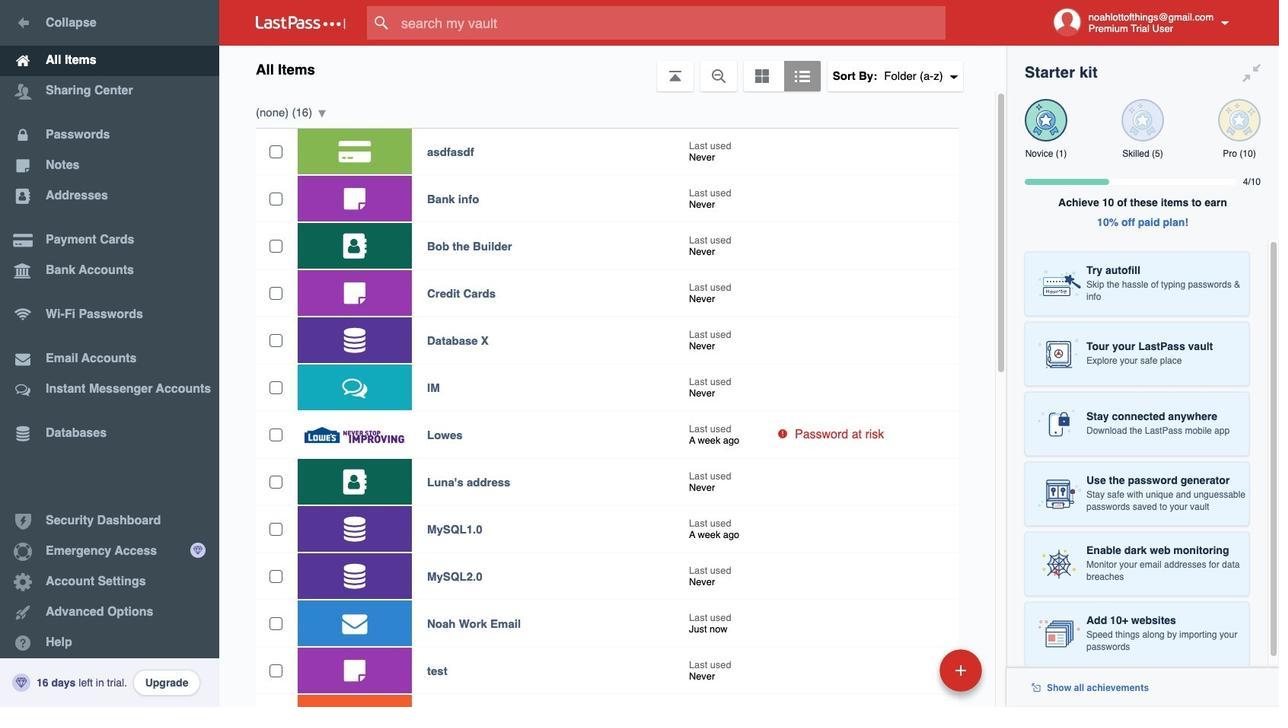Task type: describe. For each thing, give the bounding box(es) containing it.
search my vault text field
[[367, 6, 975, 40]]

new item element
[[835, 649, 988, 692]]

vault options navigation
[[219, 46, 1007, 91]]

main navigation navigation
[[0, 0, 219, 707]]



Task type: locate. For each thing, give the bounding box(es) containing it.
Search search field
[[367, 6, 975, 40]]

new item navigation
[[835, 645, 991, 707]]

lastpass image
[[256, 16, 346, 30]]



